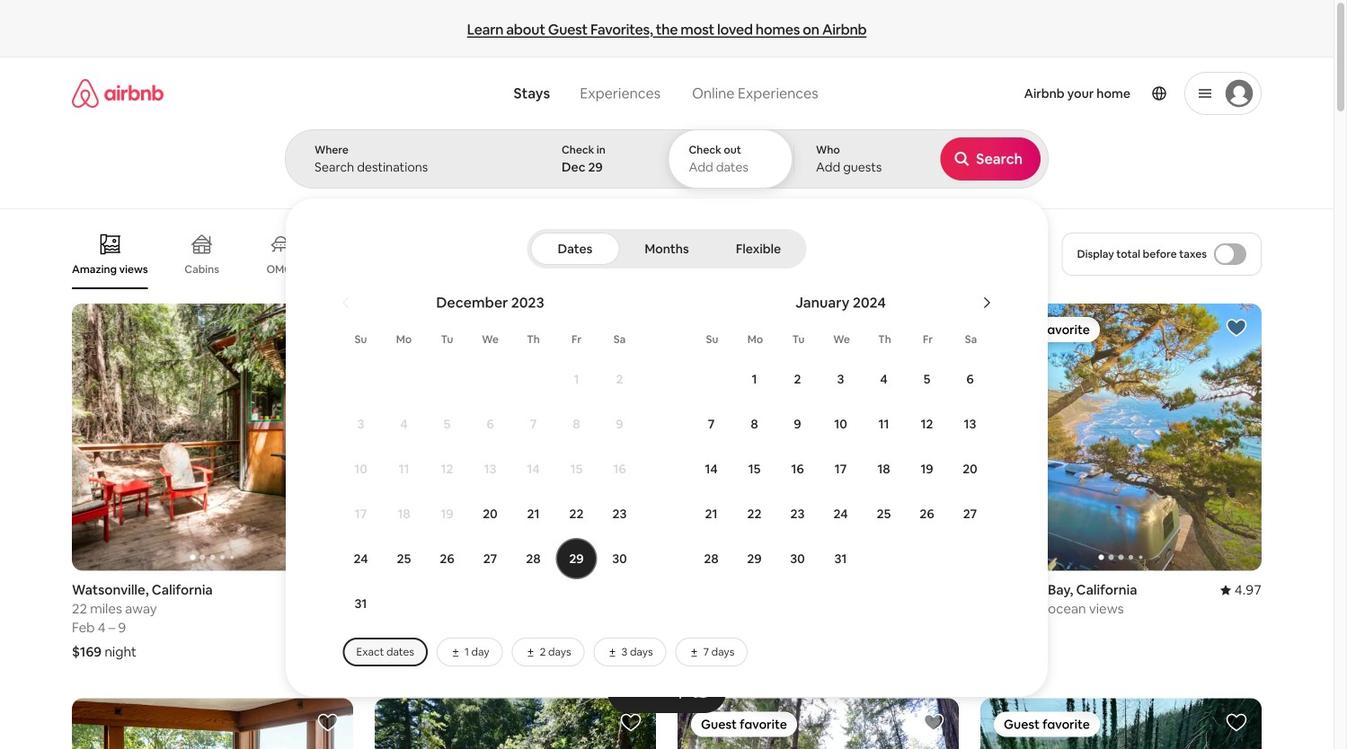 Task type: locate. For each thing, give the bounding box(es) containing it.
add to wishlist: los gatos, california image
[[923, 317, 945, 339]]

tab list
[[531, 229, 803, 269]]

group
[[72, 219, 954, 289], [72, 304, 353, 571], [375, 304, 656, 571], [678, 304, 959, 571], [980, 304, 1262, 571], [72, 699, 353, 750], [375, 699, 656, 750], [678, 699, 959, 750], [980, 699, 1262, 750]]

what can we help you find? tab list
[[499, 74, 676, 113]]

tab panel
[[285, 129, 1347, 697]]

add to wishlist: half moon bay, california image
[[1226, 317, 1247, 339]]

None search field
[[285, 58, 1347, 697]]



Task type: describe. For each thing, give the bounding box(es) containing it.
add to wishlist: felton, california image
[[923, 712, 945, 734]]

Search destinations field
[[315, 159, 510, 175]]

add to wishlist: aptos, california image
[[317, 712, 339, 734]]

add to wishlist: boulder creek, california image
[[1226, 712, 1247, 734]]

profile element
[[847, 58, 1262, 129]]

4.89 out of 5 average rating image
[[312, 582, 353, 599]]

add to wishlist: soquel, california image
[[620, 712, 642, 734]]

calendar application
[[307, 274, 1347, 631]]

4.97 out of 5 average rating image
[[1220, 582, 1262, 599]]

add to wishlist: santa cruz, california image
[[620, 317, 642, 339]]



Task type: vqa. For each thing, say whether or not it's contained in the screenshot.
with
no



